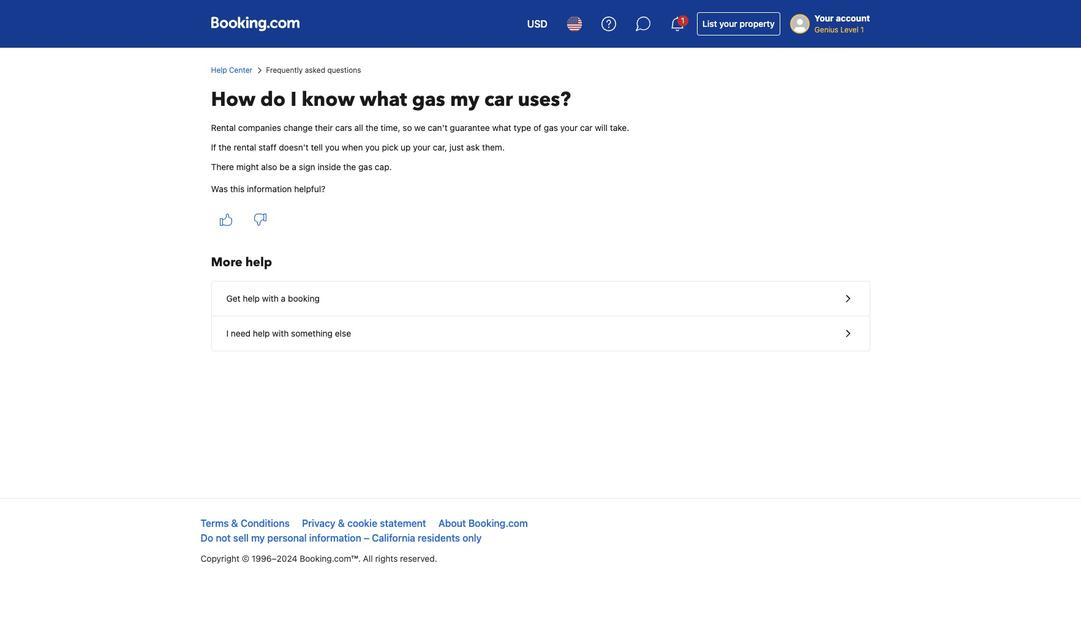Task type: describe. For each thing, give the bounding box(es) containing it.
guarantee
[[450, 123, 490, 133]]

frequently asked questions
[[266, 66, 361, 75]]

1 horizontal spatial i
[[291, 86, 297, 113]]

1996–2024
[[252, 554, 297, 564]]

cookie
[[347, 518, 377, 529]]

get help with a booking button
[[212, 282, 870, 317]]

terms
[[201, 518, 229, 529]]

california
[[372, 533, 415, 544]]

if the rental staff doesn't tell you when you pick up your car, just ask them.
[[211, 142, 505, 153]]

booking.com online hotel reservations image
[[211, 17, 299, 31]]

all
[[354, 123, 363, 133]]

0 vertical spatial what
[[360, 86, 407, 113]]

there
[[211, 162, 234, 172]]

1 horizontal spatial car
[[580, 123, 593, 133]]

1 you from the left
[[325, 142, 340, 153]]

if
[[211, 142, 216, 153]]

there might also be a sign inside the gas cap.
[[211, 162, 392, 172]]

need
[[231, 328, 251, 339]]

2 vertical spatial gas
[[358, 162, 373, 172]]

do
[[260, 86, 286, 113]]

help center
[[211, 66, 253, 75]]

privacy & cookie statement
[[302, 518, 426, 529]]

questions
[[327, 66, 361, 75]]

asked
[[305, 66, 325, 75]]

1 horizontal spatial a
[[292, 162, 297, 172]]

booking
[[288, 293, 320, 304]]

0 vertical spatial the
[[366, 123, 378, 133]]

genius
[[815, 25, 839, 34]]

1 inside button
[[681, 16, 685, 25]]

uses?
[[518, 86, 571, 113]]

rental companies change their cars all the time, so we can't guarantee what type of gas your car will take.
[[211, 123, 629, 133]]

1 horizontal spatial what
[[492, 123, 511, 133]]

can't
[[428, 123, 448, 133]]

change
[[284, 123, 313, 133]]

account
[[836, 13, 870, 23]]

rental
[[211, 123, 236, 133]]

–
[[364, 533, 370, 544]]

how
[[211, 86, 256, 113]]

i need help with something else button
[[212, 317, 870, 351]]

a inside 'button'
[[281, 293, 286, 304]]

do
[[201, 533, 213, 544]]

usd
[[527, 18, 548, 29]]

conditions
[[241, 518, 290, 529]]

more help
[[211, 254, 272, 271]]

sign
[[299, 162, 315, 172]]

help center button
[[211, 65, 253, 76]]

so
[[403, 123, 412, 133]]

else
[[335, 328, 351, 339]]

booking.com™.
[[300, 554, 361, 564]]

staff
[[259, 142, 277, 153]]

privacy & cookie statement link
[[302, 518, 426, 529]]

property
[[740, 18, 775, 29]]

was this information helpful?
[[211, 184, 326, 194]]

pick
[[382, 142, 398, 153]]

0 horizontal spatial your
[[413, 142, 431, 153]]

doesn't
[[279, 142, 309, 153]]

just
[[450, 142, 464, 153]]

& for terms
[[231, 518, 238, 529]]

time,
[[381, 123, 400, 133]]

we
[[414, 123, 426, 133]]

1 button
[[663, 9, 692, 39]]

residents
[[418, 533, 460, 544]]

copyright © 1996–2024 booking.com™. all rights reserved.
[[201, 554, 437, 564]]

do not sell my personal information – california residents only link
[[201, 533, 482, 544]]

was
[[211, 184, 228, 194]]

2 vertical spatial the
[[343, 162, 356, 172]]

how do i know what gas my car uses?
[[211, 86, 571, 113]]

up
[[401, 142, 411, 153]]

also
[[261, 162, 277, 172]]



Task type: vqa. For each thing, say whether or not it's contained in the screenshot.
Level in the right of the page
yes



Task type: locate. For each thing, give the bounding box(es) containing it.
privacy
[[302, 518, 336, 529]]

cars
[[335, 123, 352, 133]]

you left the pick
[[365, 142, 380, 153]]

all
[[363, 554, 373, 564]]

1 left list at the right top of page
[[681, 16, 685, 25]]

1 horizontal spatial 1
[[861, 25, 864, 34]]

& for privacy
[[338, 518, 345, 529]]

i inside i need help with something else button
[[226, 328, 229, 339]]

terms & conditions link
[[201, 518, 290, 529]]

with
[[262, 293, 279, 304], [272, 328, 289, 339]]

0 horizontal spatial what
[[360, 86, 407, 113]]

about booking.com link
[[439, 518, 528, 529]]

0 horizontal spatial gas
[[358, 162, 373, 172]]

about booking.com do not sell my personal information – california residents only
[[201, 518, 528, 544]]

i right do
[[291, 86, 297, 113]]

information
[[247, 184, 292, 194], [309, 533, 361, 544]]

car up the guarantee
[[484, 86, 513, 113]]

2 horizontal spatial your
[[720, 18, 738, 29]]

0 vertical spatial my
[[450, 86, 480, 113]]

1 & from the left
[[231, 518, 238, 529]]

help right more
[[246, 254, 272, 271]]

0 horizontal spatial &
[[231, 518, 238, 529]]

1 vertical spatial gas
[[544, 123, 558, 133]]

i left need
[[226, 328, 229, 339]]

1 vertical spatial with
[[272, 328, 289, 339]]

1 horizontal spatial &
[[338, 518, 345, 529]]

when
[[342, 142, 363, 153]]

center
[[229, 66, 253, 75]]

& up do not sell my personal information – california residents only link
[[338, 518, 345, 529]]

personal
[[267, 533, 307, 544]]

2 horizontal spatial gas
[[544, 123, 558, 133]]

0 vertical spatial your
[[720, 18, 738, 29]]

0 vertical spatial gas
[[412, 86, 445, 113]]

cap.
[[375, 162, 392, 172]]

about
[[439, 518, 466, 529]]

1 vertical spatial your
[[560, 123, 578, 133]]

my down conditions
[[251, 533, 265, 544]]

what left the type in the top left of the page
[[492, 123, 511, 133]]

0 vertical spatial car
[[484, 86, 513, 113]]

a left booking
[[281, 293, 286, 304]]

1 horizontal spatial your
[[560, 123, 578, 133]]

i
[[291, 86, 297, 113], [226, 328, 229, 339]]

with left booking
[[262, 293, 279, 304]]

inside
[[318, 162, 341, 172]]

0 vertical spatial i
[[291, 86, 297, 113]]

your inside list your property link
[[720, 18, 738, 29]]

their
[[315, 123, 333, 133]]

the
[[366, 123, 378, 133], [219, 142, 231, 153], [343, 162, 356, 172]]

type
[[514, 123, 531, 133]]

take.
[[610, 123, 629, 133]]

&
[[231, 518, 238, 529], [338, 518, 345, 529]]

the down when on the left
[[343, 162, 356, 172]]

help inside button
[[253, 328, 270, 339]]

help for more
[[246, 254, 272, 271]]

1 vertical spatial what
[[492, 123, 511, 133]]

1 inside your account genius level 1
[[861, 25, 864, 34]]

what
[[360, 86, 407, 113], [492, 123, 511, 133]]

0 horizontal spatial i
[[226, 328, 229, 339]]

terms & conditions
[[201, 518, 290, 529]]

gas right of
[[544, 123, 558, 133]]

your right of
[[560, 123, 578, 133]]

your right up
[[413, 142, 431, 153]]

2 you from the left
[[365, 142, 380, 153]]

help
[[246, 254, 272, 271], [243, 293, 260, 304], [253, 328, 270, 339]]

0 horizontal spatial 1
[[681, 16, 685, 25]]

helpful?
[[294, 184, 326, 194]]

what up time,
[[360, 86, 407, 113]]

my inside about booking.com do not sell my personal information – california residents only
[[251, 533, 265, 544]]

list your property
[[703, 18, 775, 29]]

1 right the level
[[861, 25, 864, 34]]

gas up rental companies change their cars all the time, so we can't guarantee what type of gas your car will take.
[[412, 86, 445, 113]]

1 vertical spatial a
[[281, 293, 286, 304]]

sell
[[233, 533, 249, 544]]

be
[[280, 162, 290, 172]]

2 horizontal spatial the
[[366, 123, 378, 133]]

1 vertical spatial the
[[219, 142, 231, 153]]

list your property link
[[697, 12, 780, 36]]

1
[[681, 16, 685, 25], [861, 25, 864, 34]]

car left will
[[580, 123, 593, 133]]

something
[[291, 328, 333, 339]]

you right tell
[[325, 142, 340, 153]]

gas left the cap.
[[358, 162, 373, 172]]

your right list at the right top of page
[[720, 18, 738, 29]]

my up the guarantee
[[450, 86, 480, 113]]

0 vertical spatial with
[[262, 293, 279, 304]]

know
[[302, 86, 355, 113]]

0 vertical spatial help
[[246, 254, 272, 271]]

0 horizontal spatial my
[[251, 533, 265, 544]]

with left something
[[272, 328, 289, 339]]

my
[[450, 86, 480, 113], [251, 533, 265, 544]]

1 vertical spatial help
[[243, 293, 260, 304]]

the right all at the left top of page
[[366, 123, 378, 133]]

your
[[815, 13, 834, 23]]

usd button
[[520, 9, 555, 39]]

help right need
[[253, 328, 270, 339]]

0 horizontal spatial you
[[325, 142, 340, 153]]

0 horizontal spatial information
[[247, 184, 292, 194]]

help
[[211, 66, 227, 75]]

help inside 'button'
[[243, 293, 260, 304]]

2 & from the left
[[338, 518, 345, 529]]

with inside 'button'
[[262, 293, 279, 304]]

your
[[720, 18, 738, 29], [560, 123, 578, 133], [413, 142, 431, 153]]

1 vertical spatial information
[[309, 533, 361, 544]]

might
[[236, 162, 259, 172]]

a
[[292, 162, 297, 172], [281, 293, 286, 304]]

2 vertical spatial your
[[413, 142, 431, 153]]

1 horizontal spatial my
[[450, 86, 480, 113]]

& up sell
[[231, 518, 238, 529]]

reserved.
[[400, 554, 437, 564]]

will
[[595, 123, 608, 133]]

you
[[325, 142, 340, 153], [365, 142, 380, 153]]

information inside about booking.com do not sell my personal information – california residents only
[[309, 533, 361, 544]]

a right the be
[[292, 162, 297, 172]]

get
[[226, 293, 241, 304]]

car,
[[433, 142, 447, 153]]

with inside button
[[272, 328, 289, 339]]

booking.com
[[469, 518, 528, 529]]

companies
[[238, 123, 281, 133]]

ask
[[466, 142, 480, 153]]

i need help with something else
[[226, 328, 351, 339]]

0 vertical spatial a
[[292, 162, 297, 172]]

information down also
[[247, 184, 292, 194]]

copyright
[[201, 554, 240, 564]]

the right if
[[219, 142, 231, 153]]

your account genius level 1
[[815, 13, 870, 34]]

this
[[230, 184, 245, 194]]

0 horizontal spatial car
[[484, 86, 513, 113]]

1 horizontal spatial you
[[365, 142, 380, 153]]

not
[[216, 533, 231, 544]]

1 horizontal spatial information
[[309, 533, 361, 544]]

1 vertical spatial i
[[226, 328, 229, 339]]

0 horizontal spatial a
[[281, 293, 286, 304]]

of
[[534, 123, 542, 133]]

2 vertical spatial help
[[253, 328, 270, 339]]

1 vertical spatial my
[[251, 533, 265, 544]]

0 horizontal spatial the
[[219, 142, 231, 153]]

list
[[703, 18, 717, 29]]

rights
[[375, 554, 398, 564]]

frequently
[[266, 66, 303, 75]]

get help with a booking
[[226, 293, 320, 304]]

tell
[[311, 142, 323, 153]]

information up booking.com™.
[[309, 533, 361, 544]]

help for get
[[243, 293, 260, 304]]

them.
[[482, 142, 505, 153]]

1 vertical spatial car
[[580, 123, 593, 133]]

car
[[484, 86, 513, 113], [580, 123, 593, 133]]

statement
[[380, 518, 426, 529]]

only
[[463, 533, 482, 544]]

level
[[841, 25, 859, 34]]

1 horizontal spatial the
[[343, 162, 356, 172]]

1 horizontal spatial gas
[[412, 86, 445, 113]]

©
[[242, 554, 249, 564]]

0 vertical spatial information
[[247, 184, 292, 194]]

help right get
[[243, 293, 260, 304]]



